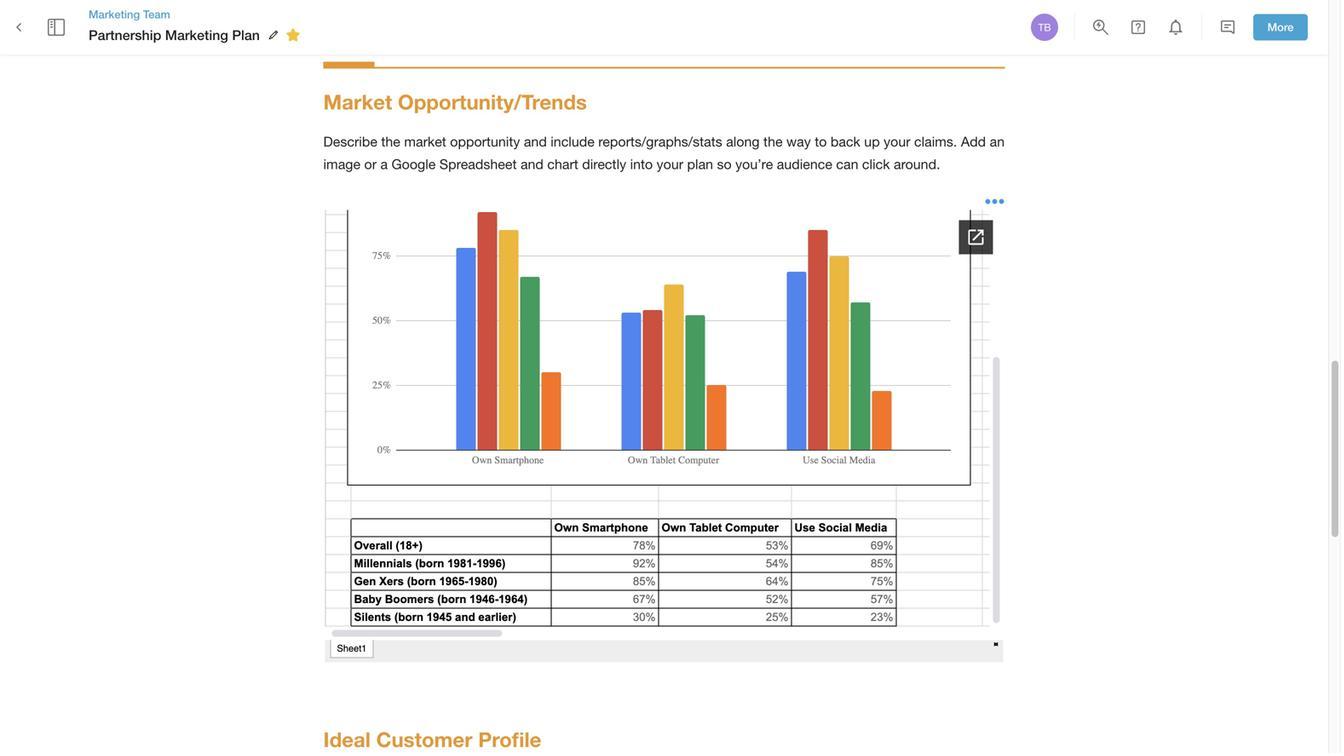 Task type: describe. For each thing, give the bounding box(es) containing it.
describe the market opportunity and include reports/graphs/stats along the way to back up your claims. add an image or a google spreadsheet and chart directly into your plan so you're audience can click around.
[[323, 134, 1008, 172]]

1 the from the left
[[381, 134, 400, 150]]

profile
[[478, 727, 541, 751]]

0 vertical spatial and
[[524, 134, 547, 150]]

an
[[990, 134, 1005, 150]]

along
[[726, 134, 760, 150]]

include
[[551, 134, 595, 150]]

partnership marketing plan
[[89, 27, 260, 43]]

to
[[815, 134, 827, 150]]

around.
[[894, 156, 940, 172]]

into
[[630, 156, 653, 172]]

marketing team
[[89, 8, 170, 21]]

click
[[862, 156, 890, 172]]

1 horizontal spatial marketing
[[165, 27, 228, 43]]

reports/graphs/stats
[[598, 134, 722, 150]]

opportunity
[[450, 134, 520, 150]]

or
[[364, 156, 377, 172]]

team
[[143, 8, 170, 21]]

partnership
[[89, 27, 161, 43]]

market
[[404, 134, 446, 150]]

1 horizontal spatial your
[[884, 134, 910, 150]]

plan
[[687, 156, 713, 172]]

a
[[380, 156, 388, 172]]

add
[[961, 134, 986, 150]]

1 vertical spatial your
[[657, 156, 683, 172]]

ideal customer profile
[[323, 727, 541, 751]]



Task type: locate. For each thing, give the bounding box(es) containing it.
claims.
[[914, 134, 957, 150]]

describe
[[323, 134, 377, 150]]

marketing team link
[[89, 7, 306, 22]]

0 vertical spatial marketing
[[89, 8, 140, 21]]

you're
[[735, 156, 773, 172]]

0 horizontal spatial marketing
[[89, 8, 140, 21]]

0 vertical spatial your
[[884, 134, 910, 150]]

market
[[323, 90, 392, 114]]

the
[[381, 134, 400, 150], [763, 134, 783, 150]]

1 vertical spatial and
[[521, 156, 544, 172]]

plan
[[232, 27, 260, 43]]

and
[[524, 134, 547, 150], [521, 156, 544, 172]]

the up a
[[381, 134, 400, 150]]

your right up
[[884, 134, 910, 150]]

marketing inside marketing team link
[[89, 8, 140, 21]]

market opportunity/trends
[[323, 90, 587, 114]]

google
[[392, 156, 436, 172]]

back
[[831, 134, 860, 150]]

can
[[836, 156, 858, 172]]

your down reports/graphs/stats
[[657, 156, 683, 172]]

opportunity/trends
[[398, 90, 587, 114]]

more
[[1267, 21, 1294, 34]]

and left include at the top left
[[524, 134, 547, 150]]

more button
[[1253, 14, 1308, 40]]

chart
[[547, 156, 578, 172]]

tb button
[[1028, 11, 1061, 43]]

customer
[[376, 727, 472, 751]]

spreadsheet
[[439, 156, 517, 172]]

marketing up partnership
[[89, 8, 140, 21]]

ideal
[[323, 727, 371, 751]]

1 horizontal spatial the
[[763, 134, 783, 150]]

directly
[[582, 156, 626, 172]]

audience
[[777, 156, 832, 172]]

way
[[786, 134, 811, 150]]

0 horizontal spatial your
[[657, 156, 683, 172]]

and left chart
[[521, 156, 544, 172]]

marketing down marketing team link
[[165, 27, 228, 43]]

tb
[[1038, 21, 1051, 33]]

the left way at the right top
[[763, 134, 783, 150]]

so
[[717, 156, 732, 172]]

up
[[864, 134, 880, 150]]

2 the from the left
[[763, 134, 783, 150]]

1 vertical spatial marketing
[[165, 27, 228, 43]]

marketing
[[89, 8, 140, 21], [165, 27, 228, 43]]

image
[[323, 156, 360, 172]]

0 horizontal spatial the
[[381, 134, 400, 150]]

your
[[884, 134, 910, 150], [657, 156, 683, 172]]



Task type: vqa. For each thing, say whether or not it's contained in the screenshot.
Template Gallery
no



